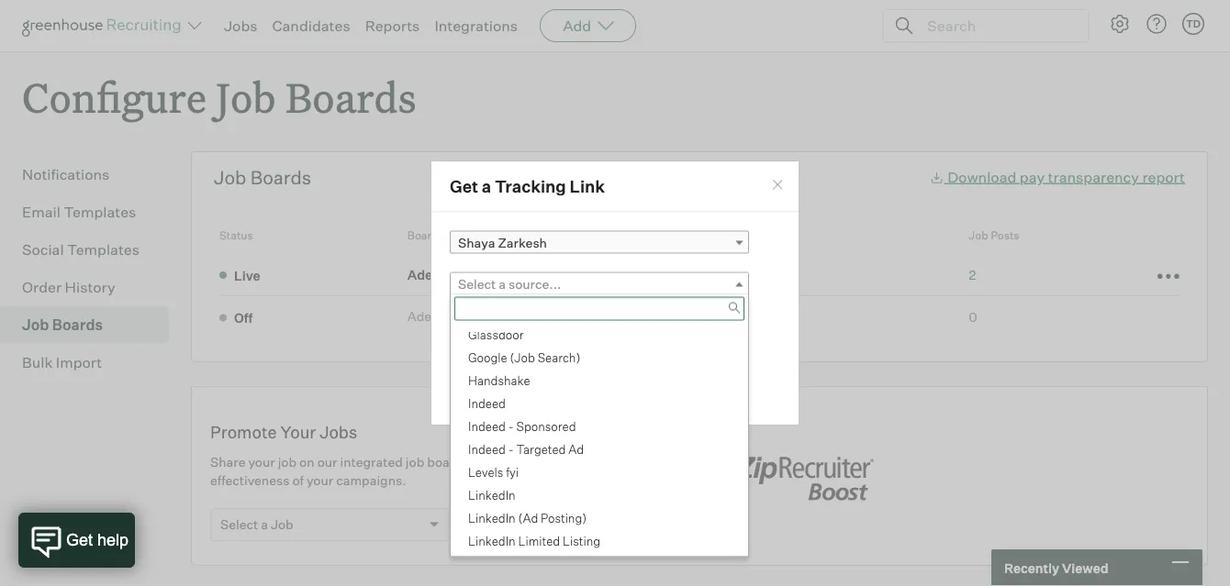 Task type: locate. For each thing, give the bounding box(es) containing it.
adept link
[[407, 266, 451, 284]]

email templates
[[22, 203, 136, 221]]

select down effectiveness
[[220, 517, 258, 533]]

your up effectiveness
[[248, 455, 275, 471]]

templates up order history "link"
[[67, 241, 140, 259]]

boards up the status
[[250, 166, 311, 189]]

job
[[278, 455, 297, 471], [406, 455, 424, 471]]

0 horizontal spatial internal
[[447, 308, 493, 325]]

a down effectiveness
[[261, 517, 268, 533]]

candidates
[[272, 17, 350, 35]]

1 vertical spatial -
[[508, 442, 514, 457]]

get a tracking link
[[450, 176, 605, 197]]

adept down adept link
[[407, 308, 444, 325]]

linkedin left (ad
[[468, 511, 516, 526]]

email
[[22, 203, 61, 221]]

1 horizontal spatial a
[[482, 176, 491, 197]]

handshake
[[468, 374, 530, 388]]

bulk import link
[[22, 352, 162, 374]]

zip recruiter image
[[699, 441, 883, 512]]

1 vertical spatial linkedin
[[468, 511, 516, 526]]

2 adept from the top
[[407, 308, 444, 325]]

your down our
[[307, 473, 333, 489]]

our
[[317, 455, 337, 471]]

3 linkedin from the top
[[468, 534, 516, 549]]

boards up import
[[52, 316, 103, 334]]

2 vertical spatial indeed
[[468, 442, 506, 457]]

0 horizontal spatial your
[[248, 455, 275, 471]]

download pay transparency report link
[[930, 168, 1185, 186]]

a
[[482, 176, 491, 197], [499, 276, 506, 292], [261, 517, 268, 533]]

job down jobs link
[[216, 70, 276, 124]]

close image
[[770, 177, 785, 192]]

td
[[1186, 17, 1201, 30]]

transparency
[[1048, 168, 1139, 186]]

0 vertical spatial linkedin
[[468, 488, 516, 503]]

td button
[[1182, 13, 1204, 35]]

viewed
[[1062, 560, 1109, 576]]

the
[[531, 455, 551, 471]]

2 link
[[969, 267, 976, 283]]

boards down candidates link
[[285, 70, 416, 124]]

email templates link
[[22, 201, 162, 223]]

0 vertical spatial job boards
[[214, 166, 311, 189]]

0 vertical spatial boards
[[285, 70, 416, 124]]

1 horizontal spatial job
[[406, 455, 424, 471]]

adept internal
[[407, 308, 493, 325]]

job boards link
[[22, 314, 162, 336]]

promote your jobs
[[210, 422, 357, 443]]

0 horizontal spatial select
[[220, 517, 258, 533]]

0 horizontal spatial a
[[261, 517, 268, 533]]

templates down "notifications" link
[[64, 203, 136, 221]]

select a source...
[[458, 276, 561, 292]]

2 indeed from the top
[[468, 419, 506, 434]]

jobs up our
[[320, 422, 357, 443]]

job boards
[[214, 166, 311, 189], [22, 316, 103, 334]]

linkedin down levels
[[468, 488, 516, 503]]

linkedin
[[468, 488, 516, 503], [468, 511, 516, 526], [468, 534, 516, 549]]

shaya zarkesh
[[458, 234, 547, 251]]

live
[[234, 268, 260, 284]]

2
[[969, 267, 976, 283]]

1 job from the left
[[278, 455, 297, 471]]

adept
[[407, 267, 446, 283], [407, 308, 444, 325]]

shaya
[[458, 234, 495, 251]]

0 vertical spatial indeed
[[468, 396, 506, 411]]

1 horizontal spatial select
[[458, 276, 496, 292]]

2 vertical spatial linkedin
[[468, 534, 516, 549]]

posting)
[[541, 511, 587, 526]]

get
[[450, 176, 478, 197]]

link
[[570, 176, 605, 197]]

internal
[[447, 308, 493, 325], [508, 312, 562, 324]]

1 vertical spatial templates
[[67, 241, 140, 259]]

job left on at the bottom of page
[[278, 455, 297, 471]]

a for job
[[261, 517, 268, 533]]

zarkesh
[[498, 234, 547, 251]]

order history link
[[22, 276, 162, 299]]

2 vertical spatial a
[[261, 517, 268, 533]]

0 vertical spatial select
[[458, 276, 496, 292]]

select
[[458, 276, 496, 292], [220, 517, 258, 533]]

integrated
[[340, 455, 403, 471]]

1 vertical spatial adept
[[407, 308, 444, 325]]

0 vertical spatial jobs
[[224, 17, 258, 35]]

0 horizontal spatial job
[[278, 455, 297, 471]]

levels
[[468, 465, 503, 480]]

templates inside 'link'
[[64, 203, 136, 221]]

2 job from the left
[[406, 455, 424, 471]]

job down of
[[271, 517, 293, 533]]

job left the boards
[[406, 455, 424, 471]]

your
[[280, 422, 316, 443]]

2 linkedin from the top
[[468, 511, 516, 526]]

linkedin left limited
[[468, 534, 516, 549]]

jobs left candidates
[[224, 17, 258, 35]]

select up adept internal link
[[458, 276, 496, 292]]

2 horizontal spatial a
[[499, 276, 506, 292]]

- left sponsored
[[508, 419, 514, 434]]

a for source...
[[499, 276, 506, 292]]

0 vertical spatial your
[[248, 455, 275, 471]]

0 vertical spatial a
[[482, 176, 491, 197]]

-
[[508, 419, 514, 434], [508, 442, 514, 457]]

indeed
[[468, 396, 506, 411], [468, 419, 506, 434], [468, 442, 506, 457]]

order
[[22, 278, 62, 297]]

pay
[[1020, 168, 1045, 186]]

job boards up the status
[[214, 166, 311, 189]]

select inside the get a tracking link dialog
[[458, 276, 496, 292]]

0 vertical spatial templates
[[64, 203, 136, 221]]

indeed down handshake
[[468, 396, 506, 411]]

your
[[248, 455, 275, 471], [307, 473, 333, 489]]

1 vertical spatial select
[[220, 517, 258, 533]]

internal up 'glassdoor'
[[447, 308, 493, 325]]

None text field
[[454, 297, 744, 321], [450, 352, 692, 376], [454, 297, 744, 321], [450, 352, 692, 376]]

1 vertical spatial job boards
[[22, 316, 103, 334]]

job
[[216, 70, 276, 124], [214, 166, 246, 189], [969, 229, 988, 243], [22, 316, 49, 334], [271, 517, 293, 533]]

notifications
[[22, 165, 110, 184]]

1 adept from the top
[[407, 267, 446, 283]]

a inside select a source... link
[[499, 276, 506, 292]]

a for tracking
[[482, 176, 491, 197]]

jobs
[[224, 17, 258, 35], [320, 422, 357, 443]]

1 vertical spatial indeed
[[468, 419, 506, 434]]

1 horizontal spatial jobs
[[320, 422, 357, 443]]

None submit
[[450, 313, 538, 338]]

- up fyi
[[508, 442, 514, 457]]

adept down board
[[407, 267, 446, 283]]

a left source...
[[499, 276, 506, 292]]

indeed up levels
[[468, 442, 506, 457]]

indeed up and
[[468, 419, 506, 434]]

1 vertical spatial jobs
[[320, 422, 357, 443]]

internal down source...
[[508, 312, 562, 324]]

boards
[[285, 70, 416, 124], [250, 166, 311, 189], [52, 316, 103, 334]]

0 vertical spatial -
[[508, 419, 514, 434]]

bulk
[[22, 354, 53, 372]]

1 vertical spatial a
[[499, 276, 506, 292]]

listing
[[563, 534, 600, 549]]

report
[[1142, 168, 1185, 186]]

promote
[[210, 422, 277, 443]]

of
[[292, 473, 304, 489]]

0
[[969, 309, 977, 325]]

configure job boards
[[22, 70, 416, 124]]

0 vertical spatial adept
[[407, 267, 446, 283]]

a right get
[[482, 176, 491, 197]]

2 vertical spatial boards
[[52, 316, 103, 334]]

job boards up bulk import
[[22, 316, 103, 334]]

adept internal link
[[407, 308, 499, 325]]

1 vertical spatial your
[[307, 473, 333, 489]]



Task type: describe. For each thing, give the bounding box(es) containing it.
job left posts
[[969, 229, 988, 243]]

adept for adept internal
[[407, 308, 444, 325]]

templates for social templates
[[67, 241, 140, 259]]

glassdoor google (job search) handshake indeed indeed - sponsored indeed - targeted ad levels fyi linkedin linkedin (ad posting) linkedin limited listing
[[468, 328, 600, 549]]

sponsored
[[516, 419, 576, 434]]

job posts
[[969, 229, 1019, 243]]

0 horizontal spatial job boards
[[22, 316, 103, 334]]

3 indeed from the top
[[468, 442, 506, 457]]

add
[[563, 17, 591, 35]]

campaigns.
[[336, 473, 406, 489]]

jobs link
[[224, 17, 258, 35]]

limited
[[518, 534, 560, 549]]

social
[[22, 241, 64, 259]]

add button
[[540, 9, 636, 42]]

0 link
[[969, 309, 977, 325]]

0 horizontal spatial jobs
[[224, 17, 258, 35]]

candidates link
[[272, 17, 350, 35]]

reports link
[[365, 17, 420, 35]]

configure image
[[1109, 13, 1131, 35]]

1 horizontal spatial internal
[[508, 312, 562, 324]]

history
[[65, 278, 115, 297]]

ad
[[568, 442, 584, 457]]

job up bulk
[[22, 316, 49, 334]]

glassdoor
[[468, 328, 524, 342]]

recently viewed
[[1004, 560, 1109, 576]]

select a job
[[220, 517, 293, 533]]

1 indeed from the top
[[468, 396, 506, 411]]

integrations link
[[435, 17, 518, 35]]

targeted
[[516, 442, 566, 457]]

configure
[[22, 70, 207, 124]]

none submit inside the get a tracking link dialog
[[450, 313, 538, 338]]

google
[[468, 351, 507, 365]]

search)
[[538, 351, 580, 365]]

bulk import
[[22, 354, 102, 372]]

social templates
[[22, 241, 140, 259]]

shaya zarkesh link
[[450, 231, 749, 254]]

reports
[[365, 17, 420, 35]]

1 horizontal spatial your
[[307, 473, 333, 489]]

social templates link
[[22, 239, 162, 261]]

import
[[56, 354, 102, 372]]

1 horizontal spatial job boards
[[214, 166, 311, 189]]

greenhouse recruiting image
[[22, 15, 187, 37]]

posts
[[991, 229, 1019, 243]]

track
[[497, 455, 528, 471]]

(ad
[[518, 511, 538, 526]]

1 linkedin from the top
[[468, 488, 516, 503]]

source...
[[508, 276, 561, 292]]

(job
[[510, 351, 535, 365]]

on
[[299, 455, 315, 471]]

Search text field
[[923, 12, 1071, 39]]

order history
[[22, 278, 115, 297]]

and
[[472, 455, 495, 471]]

tracking
[[495, 176, 566, 197]]

board name
[[407, 229, 471, 243]]

download
[[947, 168, 1016, 186]]

download pay transparency report
[[947, 168, 1185, 186]]

templates for email templates
[[64, 203, 136, 221]]

td button
[[1179, 9, 1208, 39]]

off
[[234, 310, 253, 326]]

1 vertical spatial boards
[[250, 166, 311, 189]]

notifications link
[[22, 164, 162, 186]]

select for select a source...
[[458, 276, 496, 292]]

name
[[441, 229, 471, 243]]

share your job on our integrated job boards and track the effectiveness of your campaigns.
[[210, 455, 551, 489]]

board
[[407, 229, 438, 243]]

share
[[210, 455, 246, 471]]

effectiveness
[[210, 473, 290, 489]]

boards
[[427, 455, 469, 471]]

get a tracking link dialog
[[431, 160, 800, 558]]

job up the status
[[214, 166, 246, 189]]

fyi
[[506, 465, 519, 480]]

select a source... link
[[450, 272, 749, 295]]

adept for adept
[[407, 267, 446, 283]]

integrations
[[435, 17, 518, 35]]

select for select a job
[[220, 517, 258, 533]]

1 - from the top
[[508, 419, 514, 434]]

status
[[219, 229, 253, 243]]

recently
[[1004, 560, 1059, 576]]

2 - from the top
[[508, 442, 514, 457]]



Task type: vqa. For each thing, say whether or not it's contained in the screenshot.
Add Column "Add"
no



